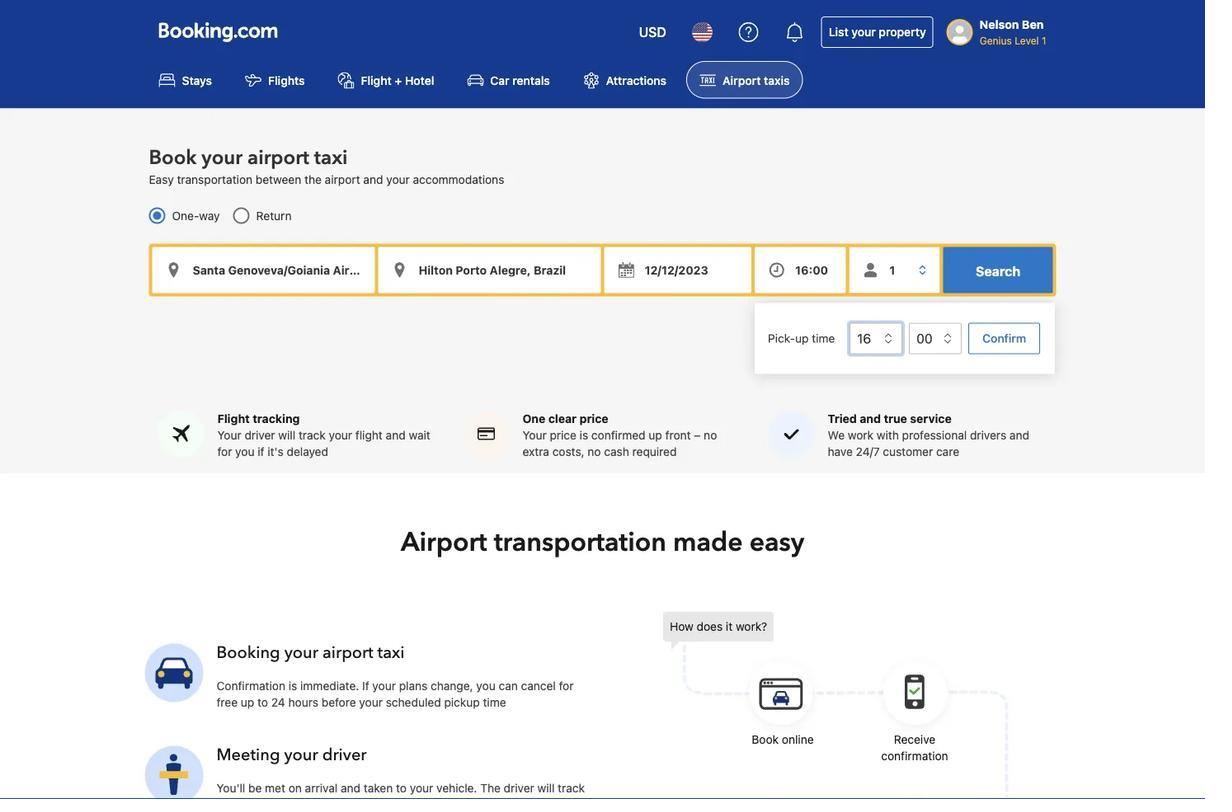 Task type: locate. For each thing, give the bounding box(es) containing it.
flight left tracking on the bottom left of page
[[217, 412, 250, 426]]

no left cash
[[588, 445, 601, 459]]

1 vertical spatial driver
[[322, 744, 367, 767]]

track
[[299, 429, 326, 442], [558, 782, 585, 796]]

flight,
[[243, 798, 274, 800]]

car rentals link
[[454, 61, 564, 98]]

1 horizontal spatial airport
[[723, 73, 761, 87]]

book
[[149, 144, 197, 172], [752, 733, 779, 747]]

transportation
[[177, 172, 253, 186], [494, 525, 667, 561]]

book inside "book your airport taxi easy transportation between the airport and your accommodations"
[[149, 144, 197, 172]]

flights link
[[232, 61, 318, 98]]

flight + hotel
[[361, 73, 434, 87]]

for for flight tracking your driver will track your flight and wait for you if it's delayed
[[217, 445, 232, 459]]

price up confirmed
[[580, 412, 609, 426]]

track inside the flight tracking your driver will track your flight and wait for you if it's delayed
[[299, 429, 326, 442]]

driver down tracking on the bottom left of page
[[245, 429, 275, 442]]

book up easy
[[149, 144, 197, 172]]

taxi inside "book your airport taxi easy transportation between the airport and your accommodations"
[[314, 144, 348, 172]]

0 horizontal spatial will
[[278, 429, 296, 442]]

0 horizontal spatial it's
[[268, 445, 284, 459]]

scheduled
[[386, 696, 441, 710]]

rentals
[[513, 73, 550, 87]]

genius
[[980, 35, 1013, 46]]

1 horizontal spatial price
[[580, 412, 609, 426]]

0 vertical spatial flight
[[361, 73, 392, 87]]

will
[[278, 429, 296, 442], [538, 782, 555, 796]]

time inside confirmation is immediate. if your plans change, you can cancel for free up to 24 hours before your scheduled pickup time
[[483, 696, 506, 710]]

time down can
[[483, 696, 506, 710]]

the
[[305, 172, 322, 186]]

up up required
[[649, 429, 663, 442]]

2 vertical spatial driver
[[504, 782, 535, 796]]

your inside one clear price your price is confirmed up front – no extra costs, no cash required
[[523, 429, 547, 442]]

2 vertical spatial airport
[[323, 642, 374, 665]]

0 vertical spatial taxi
[[314, 144, 348, 172]]

time right pick- on the right of page
[[812, 332, 836, 345]]

16:00
[[796, 263, 829, 277]]

taxi up plans at left bottom
[[378, 642, 405, 665]]

is
[[580, 429, 589, 442], [289, 680, 297, 693]]

tried
[[828, 412, 857, 426]]

and right drivers
[[1010, 429, 1030, 442]]

1 vertical spatial up
[[649, 429, 663, 442]]

1 vertical spatial to
[[396, 782, 407, 796]]

if down tracking on the bottom left of page
[[258, 445, 265, 459]]

no
[[704, 429, 718, 442], [588, 445, 601, 459]]

0 vertical spatial no
[[704, 429, 718, 442]]

tried and true service we work with professional drivers and have 24/7 customer care
[[828, 412, 1030, 459]]

0 vertical spatial time
[[812, 332, 836, 345]]

1 horizontal spatial up
[[649, 429, 663, 442]]

one-way
[[172, 209, 220, 222]]

0 vertical spatial if
[[258, 445, 265, 459]]

1 horizontal spatial delayed
[[415, 798, 456, 800]]

it's inside the you'll be met on arrival and taken to your vehicle. the driver will track your flight, so they'll be waiting if it's delayed
[[396, 798, 412, 800]]

it's
[[268, 445, 284, 459], [396, 798, 412, 800]]

1 vertical spatial flight
[[217, 412, 250, 426]]

if
[[362, 680, 369, 693]]

–
[[694, 429, 701, 442]]

can
[[499, 680, 518, 693]]

airport inside airport taxis link
[[723, 73, 761, 87]]

confirmed
[[592, 429, 646, 442]]

be up flight,
[[248, 782, 262, 796]]

if down taken
[[386, 798, 393, 800]]

to
[[258, 696, 268, 710], [396, 782, 407, 796]]

0 horizontal spatial taxi
[[314, 144, 348, 172]]

0 vertical spatial be
[[248, 782, 262, 796]]

driver inside the flight tracking your driver will track your flight and wait for you if it's delayed
[[245, 429, 275, 442]]

no right –
[[704, 429, 718, 442]]

1 horizontal spatial be
[[328, 798, 341, 800]]

2 horizontal spatial driver
[[504, 782, 535, 796]]

up down 16:00 button
[[796, 332, 809, 345]]

0 vertical spatial for
[[217, 445, 232, 459]]

your inside the flight tracking your driver will track your flight and wait for you if it's delayed
[[217, 429, 242, 442]]

return
[[256, 209, 292, 222]]

stays link
[[146, 61, 225, 98]]

book for online
[[752, 733, 779, 747]]

is up hours
[[289, 680, 297, 693]]

track right the
[[558, 782, 585, 796]]

1 horizontal spatial for
[[559, 680, 574, 693]]

price down clear
[[550, 429, 577, 442]]

1 horizontal spatial your
[[523, 429, 547, 442]]

1 vertical spatial is
[[289, 680, 297, 693]]

your left vehicle.
[[410, 782, 434, 796]]

attractions
[[606, 73, 667, 87]]

0 horizontal spatial no
[[588, 445, 601, 459]]

taxi for book
[[314, 144, 348, 172]]

0 horizontal spatial driver
[[245, 429, 275, 442]]

1 your from the left
[[217, 429, 242, 442]]

0 horizontal spatial is
[[289, 680, 297, 693]]

and up work
[[860, 412, 882, 426]]

0 vertical spatial is
[[580, 429, 589, 442]]

will inside the flight tracking your driver will track your flight and wait for you if it's delayed
[[278, 429, 296, 442]]

0 horizontal spatial up
[[241, 696, 254, 710]]

1 horizontal spatial track
[[558, 782, 585, 796]]

1 vertical spatial transportation
[[494, 525, 667, 561]]

1 vertical spatial book
[[752, 733, 779, 747]]

for
[[217, 445, 232, 459], [559, 680, 574, 693]]

airport taxis
[[723, 73, 790, 87]]

book your airport taxi easy transportation between the airport and your accommodations
[[149, 144, 505, 186]]

to left 24
[[258, 696, 268, 710]]

taxi up the
[[314, 144, 348, 172]]

pick-
[[769, 332, 796, 345]]

flight inside the flight tracking your driver will track your flight and wait for you if it's delayed
[[217, 412, 250, 426]]

1 horizontal spatial it's
[[396, 798, 412, 800]]

you down tracking on the bottom left of page
[[235, 445, 255, 459]]

if inside the you'll be met on arrival and taken to your vehicle. the driver will track your flight, so they'll be waiting if it's delayed
[[386, 798, 393, 800]]

for inside the flight tracking your driver will track your flight and wait for you if it's delayed
[[217, 445, 232, 459]]

nelson ben genius level 1
[[980, 18, 1047, 46]]

0 vertical spatial book
[[149, 144, 197, 172]]

property
[[879, 25, 927, 39]]

the
[[481, 782, 501, 796]]

1 vertical spatial if
[[386, 798, 393, 800]]

1 vertical spatial it's
[[396, 798, 412, 800]]

0 horizontal spatial your
[[217, 429, 242, 442]]

1 horizontal spatial to
[[396, 782, 407, 796]]

pick-up time
[[769, 332, 836, 345]]

0 vertical spatial to
[[258, 696, 268, 710]]

delayed down tracking on the bottom left of page
[[287, 445, 328, 459]]

extra
[[523, 445, 550, 459]]

your
[[217, 429, 242, 442], [523, 429, 547, 442]]

hours
[[289, 696, 319, 710]]

receive confirmation
[[882, 733, 949, 763]]

1 vertical spatial for
[[559, 680, 574, 693]]

airport right the
[[325, 172, 360, 186]]

airport for airport taxis
[[723, 73, 761, 87]]

your right list
[[852, 25, 876, 39]]

0 horizontal spatial delayed
[[287, 445, 328, 459]]

and
[[364, 172, 383, 186], [860, 412, 882, 426], [386, 429, 406, 442], [1010, 429, 1030, 442], [341, 782, 361, 796]]

your down if
[[359, 696, 383, 710]]

front
[[666, 429, 691, 442]]

and left wait
[[386, 429, 406, 442]]

book left online at the right
[[752, 733, 779, 747]]

airport up if
[[323, 642, 374, 665]]

1 horizontal spatial if
[[386, 798, 393, 800]]

1 vertical spatial price
[[550, 429, 577, 442]]

2 horizontal spatial up
[[796, 332, 809, 345]]

stays
[[182, 73, 212, 87]]

0 vertical spatial delayed
[[287, 445, 328, 459]]

taken
[[364, 782, 393, 796]]

1 horizontal spatial book
[[752, 733, 779, 747]]

to inside the you'll be met on arrival and taken to your vehicle. the driver will track your flight, so they'll be waiting if it's delayed
[[396, 782, 407, 796]]

0 horizontal spatial book
[[149, 144, 197, 172]]

airport for airport transportation made easy
[[401, 525, 487, 561]]

flight left +
[[361, 73, 392, 87]]

booking
[[217, 642, 280, 665]]

to right taken
[[396, 782, 407, 796]]

booking airport taxi image for meeting your driver
[[145, 746, 203, 800]]

book online
[[752, 733, 814, 747]]

16:00 button
[[755, 247, 846, 293]]

0 horizontal spatial track
[[299, 429, 326, 442]]

1 horizontal spatial taxi
[[378, 642, 405, 665]]

1 vertical spatial you
[[477, 680, 496, 693]]

your inside the flight tracking your driver will track your flight and wait for you if it's delayed
[[329, 429, 352, 442]]

airport up between
[[248, 144, 309, 172]]

confirm button
[[969, 323, 1041, 354]]

driver up arrival on the left of page
[[322, 744, 367, 767]]

and up waiting
[[341, 782, 361, 796]]

will down tracking on the bottom left of page
[[278, 429, 296, 442]]

0 vertical spatial price
[[580, 412, 609, 426]]

booking your airport taxi
[[217, 642, 405, 665]]

for for confirmation is immediate. if your plans change, you can cancel for free up to 24 hours before your scheduled pickup time
[[559, 680, 574, 693]]

2 vertical spatial up
[[241, 696, 254, 710]]

0 vertical spatial it's
[[268, 445, 284, 459]]

1 vertical spatial be
[[328, 798, 341, 800]]

2 your from the left
[[523, 429, 547, 442]]

0 vertical spatial driver
[[245, 429, 275, 442]]

if inside the flight tracking your driver will track your flight and wait for you if it's delayed
[[258, 445, 265, 459]]

1 vertical spatial track
[[558, 782, 585, 796]]

1 horizontal spatial is
[[580, 429, 589, 442]]

0 horizontal spatial airport
[[401, 525, 487, 561]]

it's down tracking on the bottom left of page
[[268, 445, 284, 459]]

you inside the flight tracking your driver will track your flight and wait for you if it's delayed
[[235, 445, 255, 459]]

booking airport taxi image
[[664, 612, 1010, 800], [145, 644, 203, 703], [145, 746, 203, 800]]

0 vertical spatial airport
[[248, 144, 309, 172]]

for inside confirmation is immediate. if your plans change, you can cancel for free up to 24 hours before your scheduled pickup time
[[559, 680, 574, 693]]

1 vertical spatial delayed
[[415, 798, 456, 800]]

is up costs,
[[580, 429, 589, 442]]

customer
[[883, 445, 934, 459]]

0 horizontal spatial flight
[[217, 412, 250, 426]]

track inside the you'll be met on arrival and taken to your vehicle. the driver will track your flight, so they'll be waiting if it's delayed
[[558, 782, 585, 796]]

you
[[235, 445, 255, 459], [477, 680, 496, 693]]

1 vertical spatial time
[[483, 696, 506, 710]]

confirm
[[983, 332, 1027, 345]]

0 vertical spatial transportation
[[177, 172, 253, 186]]

confirmation
[[882, 750, 949, 763]]

1 vertical spatial will
[[538, 782, 555, 796]]

have
[[828, 445, 853, 459]]

driver right the
[[504, 782, 535, 796]]

will right the
[[538, 782, 555, 796]]

1 vertical spatial airport
[[401, 525, 487, 561]]

12/12/2023 button
[[605, 247, 752, 293]]

0 horizontal spatial for
[[217, 445, 232, 459]]

meeting your driver
[[217, 744, 367, 767]]

0 horizontal spatial transportation
[[177, 172, 253, 186]]

list your property
[[829, 25, 927, 39]]

accommodations
[[413, 172, 505, 186]]

airport
[[248, 144, 309, 172], [325, 172, 360, 186], [323, 642, 374, 665]]

delayed down vehicle.
[[415, 798, 456, 800]]

track down tracking on the bottom left of page
[[299, 429, 326, 442]]

transportation inside "book your airport taxi easy transportation between the airport and your accommodations"
[[177, 172, 253, 186]]

1 horizontal spatial flight
[[361, 73, 392, 87]]

0 vertical spatial will
[[278, 429, 296, 442]]

delayed inside the flight tracking your driver will track your flight and wait for you if it's delayed
[[287, 445, 328, 459]]

list your property link
[[822, 17, 934, 48]]

0 horizontal spatial you
[[235, 445, 255, 459]]

24
[[271, 696, 285, 710]]

0 horizontal spatial to
[[258, 696, 268, 710]]

driver inside the you'll be met on arrival and taken to your vehicle. the driver will track your flight, so they'll be waiting if it's delayed
[[504, 782, 535, 796]]

1 vertical spatial taxi
[[378, 642, 405, 665]]

professional
[[903, 429, 968, 442]]

flight
[[361, 73, 392, 87], [217, 412, 250, 426]]

you left can
[[477, 680, 496, 693]]

0 vertical spatial airport
[[723, 73, 761, 87]]

your left "flight"
[[329, 429, 352, 442]]

0 horizontal spatial time
[[483, 696, 506, 710]]

free
[[217, 696, 238, 710]]

delayed
[[287, 445, 328, 459], [415, 798, 456, 800]]

1 horizontal spatial no
[[704, 429, 718, 442]]

1 horizontal spatial will
[[538, 782, 555, 796]]

0 vertical spatial you
[[235, 445, 255, 459]]

up down confirmation
[[241, 696, 254, 710]]

0 horizontal spatial if
[[258, 445, 265, 459]]

taxi
[[314, 144, 348, 172], [378, 642, 405, 665]]

1 horizontal spatial you
[[477, 680, 496, 693]]

clear
[[549, 412, 577, 426]]

your right if
[[373, 680, 396, 693]]

be down arrival on the left of page
[[328, 798, 341, 800]]

and right the
[[364, 172, 383, 186]]

it's right waiting
[[396, 798, 412, 800]]

immediate.
[[301, 680, 359, 693]]

0 vertical spatial track
[[299, 429, 326, 442]]

service
[[911, 412, 952, 426]]

price
[[580, 412, 609, 426], [550, 429, 577, 442]]

flight for flight + hotel
[[361, 73, 392, 87]]



Task type: vqa. For each thing, say whether or not it's contained in the screenshot.
right Your
yes



Task type: describe. For each thing, give the bounding box(es) containing it.
up inside one clear price your price is confirmed up front – no extra costs, no cash required
[[649, 429, 663, 442]]

list
[[829, 25, 849, 39]]

you'll be met on arrival and taken to your vehicle. the driver will track your flight, so they'll be waiting if it's delayed
[[217, 782, 585, 800]]

taxi for booking
[[378, 642, 405, 665]]

12/12/2023
[[645, 263, 709, 277]]

level
[[1015, 35, 1040, 46]]

24/7
[[856, 445, 880, 459]]

before
[[322, 696, 356, 710]]

and inside "book your airport taxi easy transportation between the airport and your accommodations"
[[364, 172, 383, 186]]

book for your
[[149, 144, 197, 172]]

your inside list your property link
[[852, 25, 876, 39]]

Enter pick-up location text field
[[152, 247, 375, 293]]

does
[[697, 620, 723, 634]]

one
[[523, 412, 546, 426]]

1 horizontal spatial driver
[[322, 744, 367, 767]]

1 vertical spatial no
[[588, 445, 601, 459]]

wait
[[409, 429, 431, 442]]

and inside the flight tracking your driver will track your flight and wait for you if it's delayed
[[386, 429, 406, 442]]

usd
[[639, 24, 667, 40]]

1 vertical spatial airport
[[325, 172, 360, 186]]

between
[[256, 172, 301, 186]]

we
[[828, 429, 845, 442]]

made
[[673, 525, 743, 561]]

it's inside the flight tracking your driver will track your flight and wait for you if it's delayed
[[268, 445, 284, 459]]

with
[[877, 429, 900, 442]]

costs,
[[553, 445, 585, 459]]

way
[[199, 209, 220, 222]]

car
[[491, 73, 510, 87]]

flight + hotel link
[[325, 61, 448, 98]]

true
[[884, 412, 908, 426]]

online
[[782, 733, 814, 747]]

confirmation is immediate. if your plans change, you can cancel for free up to 24 hours before your scheduled pickup time
[[217, 680, 574, 710]]

0 horizontal spatial price
[[550, 429, 577, 442]]

your down you'll
[[217, 798, 240, 800]]

usd button
[[629, 12, 677, 52]]

1 horizontal spatial time
[[812, 332, 836, 345]]

so
[[277, 798, 290, 800]]

easy
[[149, 172, 174, 186]]

0 horizontal spatial be
[[248, 782, 262, 796]]

waiting
[[345, 798, 383, 800]]

care
[[937, 445, 960, 459]]

nelson
[[980, 18, 1020, 31]]

you'll
[[217, 782, 245, 796]]

your up way
[[202, 144, 243, 172]]

flight tracking your driver will track your flight and wait for you if it's delayed
[[217, 412, 431, 459]]

airport taxis link
[[687, 61, 803, 98]]

to inside confirmation is immediate. if your plans change, you can cancel for free up to 24 hours before your scheduled pickup time
[[258, 696, 268, 710]]

drivers
[[971, 429, 1007, 442]]

your up on
[[284, 744, 318, 767]]

easy
[[750, 525, 805, 561]]

0 vertical spatial up
[[796, 332, 809, 345]]

attractions link
[[570, 61, 680, 98]]

they'll
[[293, 798, 325, 800]]

hotel
[[405, 73, 434, 87]]

confirmation
[[217, 680, 286, 693]]

ben
[[1023, 18, 1044, 31]]

taxis
[[764, 73, 790, 87]]

your up "immediate."
[[285, 642, 319, 665]]

cash
[[604, 445, 630, 459]]

work?
[[736, 620, 768, 634]]

is inside confirmation is immediate. if your plans change, you can cancel for free up to 24 hours before your scheduled pickup time
[[289, 680, 297, 693]]

flight for flight tracking your driver will track your flight and wait for you if it's delayed
[[217, 412, 250, 426]]

one-
[[172, 209, 199, 222]]

and inside the you'll be met on arrival and taken to your vehicle. the driver will track your flight, so they'll be waiting if it's delayed
[[341, 782, 361, 796]]

will inside the you'll be met on arrival and taken to your vehicle. the driver will track your flight, so they'll be waiting if it's delayed
[[538, 782, 555, 796]]

vehicle.
[[437, 782, 477, 796]]

delayed inside the you'll be met on arrival and taken to your vehicle. the driver will track your flight, so they'll be waiting if it's delayed
[[415, 798, 456, 800]]

on
[[289, 782, 302, 796]]

airport transportation made easy
[[401, 525, 805, 561]]

booking airport taxi image for booking your airport taxi
[[145, 644, 203, 703]]

required
[[633, 445, 677, 459]]

flights
[[268, 73, 305, 87]]

receive
[[895, 733, 936, 747]]

work
[[848, 429, 874, 442]]

car rentals
[[491, 73, 550, 87]]

pickup
[[444, 696, 480, 710]]

cancel
[[521, 680, 556, 693]]

arrival
[[305, 782, 338, 796]]

1 horizontal spatial transportation
[[494, 525, 667, 561]]

you inside confirmation is immediate. if your plans change, you can cancel for free up to 24 hours before your scheduled pickup time
[[477, 680, 496, 693]]

is inside one clear price your price is confirmed up front – no extra costs, no cash required
[[580, 429, 589, 442]]

search button
[[944, 247, 1054, 293]]

airport for book
[[248, 144, 309, 172]]

how does it work?
[[670, 620, 768, 634]]

flight
[[356, 429, 383, 442]]

meeting
[[217, 744, 280, 767]]

change,
[[431, 680, 473, 693]]

your left accommodations
[[386, 172, 410, 186]]

booking.com online hotel reservations image
[[159, 22, 278, 42]]

one clear price your price is confirmed up front – no extra costs, no cash required
[[523, 412, 718, 459]]

+
[[395, 73, 402, 87]]

plans
[[399, 680, 428, 693]]

1
[[1042, 35, 1047, 46]]

search
[[976, 263, 1021, 279]]

up inside confirmation is immediate. if your plans change, you can cancel for free up to 24 hours before your scheduled pickup time
[[241, 696, 254, 710]]

met
[[265, 782, 286, 796]]

airport for booking
[[323, 642, 374, 665]]

Enter destination text field
[[378, 247, 601, 293]]



